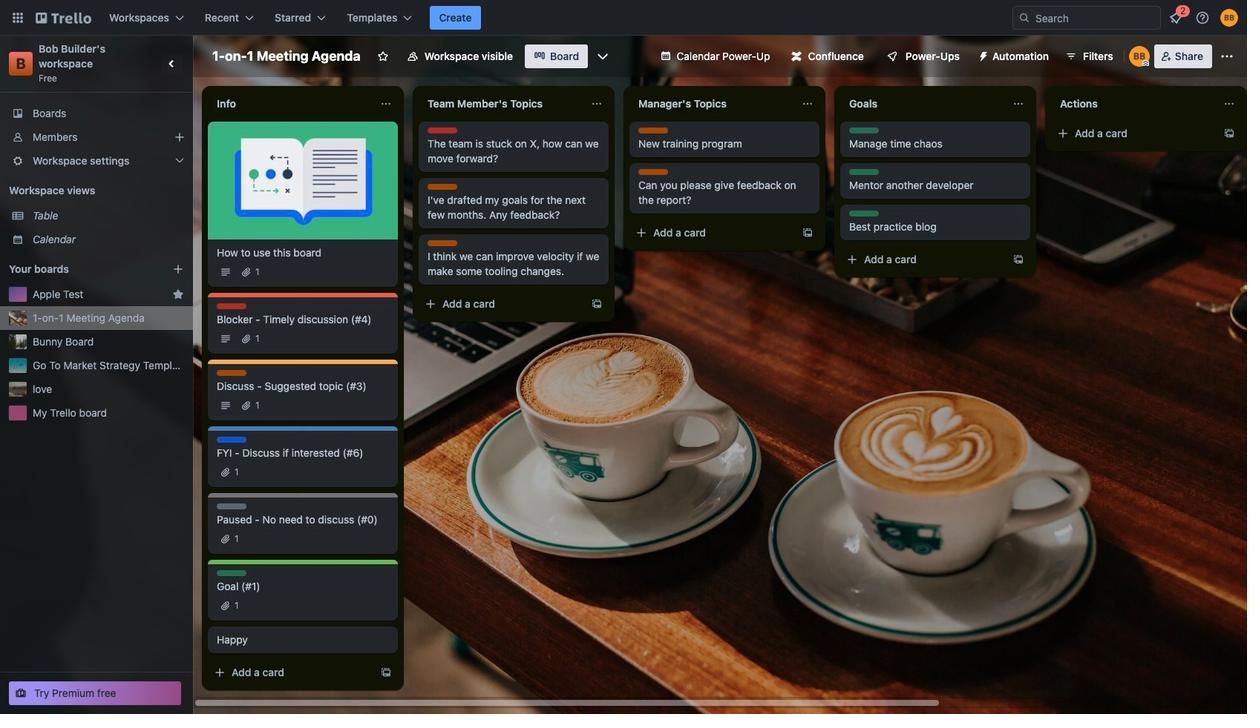 Task type: describe. For each thing, give the bounding box(es) containing it.
show menu image
[[1220, 49, 1235, 64]]

add board image
[[172, 264, 184, 275]]

customize views image
[[596, 49, 610, 64]]

workspace navigation collapse icon image
[[162, 53, 183, 74]]

1 horizontal spatial create from template… image
[[1224, 128, 1235, 140]]

confluence icon image
[[792, 51, 802, 62]]

color: black, title: "paused" element
[[217, 504, 246, 510]]

search image
[[1019, 12, 1031, 24]]

color: blue, title: "fyi" element
[[217, 437, 246, 443]]

1 horizontal spatial color: red, title: "blocker" element
[[428, 128, 457, 134]]

Board name text field
[[205, 45, 368, 68]]



Task type: locate. For each thing, give the bounding box(es) containing it.
2 horizontal spatial create from template… image
[[1013, 254, 1025, 266]]

2 vertical spatial create from template… image
[[380, 667, 392, 679]]

color: orange, title: "discuss" element
[[639, 128, 668, 134], [639, 169, 668, 175], [428, 184, 457, 190], [428, 241, 457, 246], [217, 370, 246, 376]]

0 vertical spatial create from template… image
[[1224, 128, 1235, 140]]

None text field
[[208, 92, 374, 116], [630, 92, 796, 116], [840, 92, 1007, 116], [208, 92, 374, 116], [630, 92, 796, 116], [840, 92, 1007, 116]]

this member is an admin of this board. image
[[1142, 60, 1149, 67]]

bob builder (bobbuilder40) image down search field
[[1129, 46, 1150, 67]]

1 horizontal spatial bob builder (bobbuilder40) image
[[1221, 9, 1238, 27]]

None text field
[[419, 92, 585, 116], [1051, 92, 1218, 116], [419, 92, 585, 116], [1051, 92, 1218, 116]]

bob builder (bobbuilder40) image
[[1221, 9, 1238, 27], [1129, 46, 1150, 67]]

1 vertical spatial create from template… image
[[802, 227, 814, 239]]

2 notifications image
[[1167, 9, 1185, 27]]

0 vertical spatial color: red, title: "blocker" element
[[428, 128, 457, 134]]

0 horizontal spatial bob builder (bobbuilder40) image
[[1129, 46, 1150, 67]]

open information menu image
[[1195, 10, 1210, 25]]

0 horizontal spatial create from template… image
[[802, 227, 814, 239]]

0 vertical spatial bob builder (bobbuilder40) image
[[1221, 9, 1238, 27]]

starred icon image
[[172, 289, 184, 301]]

0 vertical spatial create from template… image
[[1013, 254, 1025, 266]]

1 horizontal spatial create from template… image
[[591, 298, 603, 310]]

bob builder (bobbuilder40) image right open information menu image
[[1221, 9, 1238, 27]]

1 vertical spatial create from template… image
[[591, 298, 603, 310]]

0 horizontal spatial create from template… image
[[380, 667, 392, 679]]

1 vertical spatial bob builder (bobbuilder40) image
[[1129, 46, 1150, 67]]

color: green, title: "goal" element
[[849, 128, 879, 134], [849, 169, 879, 175], [849, 211, 879, 217], [217, 571, 246, 577]]

create from template… image
[[1224, 128, 1235, 140], [802, 227, 814, 239]]

Search field
[[1031, 7, 1160, 29]]

0 horizontal spatial color: red, title: "blocker" element
[[217, 304, 246, 310]]

star or unstar board image
[[377, 50, 389, 62]]

your boards with 6 items element
[[9, 261, 150, 278]]

back to home image
[[36, 6, 91, 30]]

create from template… image
[[1013, 254, 1025, 266], [591, 298, 603, 310], [380, 667, 392, 679]]

1 vertical spatial color: red, title: "blocker" element
[[217, 304, 246, 310]]

primary element
[[0, 0, 1247, 36]]

color: red, title: "blocker" element
[[428, 128, 457, 134], [217, 304, 246, 310]]

sm image
[[972, 45, 993, 65]]



Task type: vqa. For each thing, say whether or not it's contained in the screenshot.
'SM' 'icon'
yes



